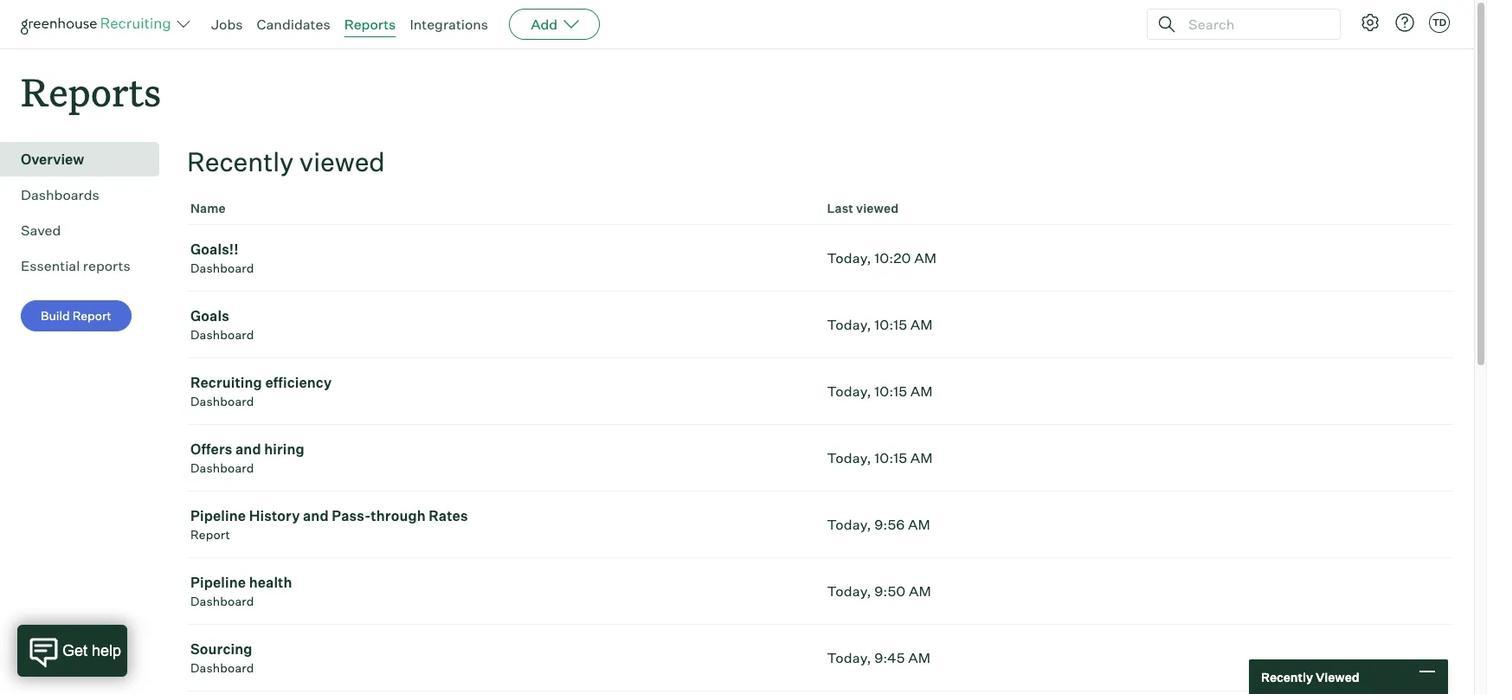 Task type: vqa. For each thing, say whether or not it's contained in the screenshot.
left time link
no



Task type: locate. For each thing, give the bounding box(es) containing it.
1 horizontal spatial and
[[303, 508, 329, 525]]

report
[[72, 308, 111, 323], [190, 527, 230, 542]]

sourcing
[[190, 641, 252, 658]]

6 today, from the top
[[827, 583, 872, 600]]

0 vertical spatial reports
[[344, 16, 396, 33]]

1 vertical spatial report
[[190, 527, 230, 542]]

1 today, from the top
[[827, 250, 872, 267]]

dashboard
[[190, 261, 254, 275], [190, 327, 254, 342], [190, 394, 254, 409], [190, 461, 254, 476], [190, 594, 254, 609], [190, 661, 254, 676]]

integrations link
[[410, 16, 488, 33]]

0 vertical spatial recently
[[187, 146, 294, 178]]

am for goals
[[911, 316, 933, 334]]

1 vertical spatial 10:15
[[875, 383, 907, 400]]

0 vertical spatial viewed
[[299, 146, 385, 178]]

name
[[190, 201, 226, 216]]

hiring
[[264, 441, 305, 458]]

sourcing dashboard
[[190, 641, 254, 676]]

1 horizontal spatial recently
[[1262, 670, 1313, 684]]

0 vertical spatial and
[[235, 441, 261, 458]]

goals dashboard
[[190, 308, 254, 342]]

pipeline left health
[[190, 574, 246, 592]]

candidates
[[257, 16, 330, 33]]

am
[[914, 250, 937, 267], [911, 316, 933, 334], [911, 383, 933, 400], [911, 450, 933, 467], [908, 516, 931, 534], [909, 583, 931, 600], [909, 650, 931, 667]]

today, 10:15 am
[[827, 316, 933, 334], [827, 383, 933, 400], [827, 450, 933, 467]]

0 vertical spatial report
[[72, 308, 111, 323]]

0 vertical spatial today, 10:15 am
[[827, 316, 933, 334]]

9:45
[[875, 650, 905, 667]]

1 vertical spatial viewed
[[856, 201, 899, 216]]

overview
[[21, 151, 84, 168]]

dashboard down goals
[[190, 327, 254, 342]]

dashboards link
[[21, 185, 152, 205]]

3 dashboard from the top
[[190, 394, 254, 409]]

4 dashboard from the top
[[190, 461, 254, 476]]

1 vertical spatial and
[[303, 508, 329, 525]]

and
[[235, 441, 261, 458], [303, 508, 329, 525]]

0 horizontal spatial and
[[235, 441, 261, 458]]

4 today, from the top
[[827, 450, 872, 467]]

dashboard down recruiting
[[190, 394, 254, 409]]

today, 10:15 am for hiring
[[827, 450, 933, 467]]

9:50
[[875, 583, 906, 600]]

dashboards
[[21, 186, 99, 204]]

greenhouse recruiting image
[[21, 14, 177, 35]]

reports link
[[344, 16, 396, 33]]

2 today, 10:15 am from the top
[[827, 383, 933, 400]]

7 today, from the top
[[827, 650, 872, 667]]

1 horizontal spatial viewed
[[856, 201, 899, 216]]

0 horizontal spatial report
[[72, 308, 111, 323]]

5 dashboard from the top
[[190, 594, 254, 609]]

2 vertical spatial today, 10:15 am
[[827, 450, 933, 467]]

configure image
[[1360, 12, 1381, 33]]

reports
[[344, 16, 396, 33], [21, 66, 161, 117]]

1 dashboard from the top
[[190, 261, 254, 275]]

report right build
[[72, 308, 111, 323]]

recently for recently viewed
[[187, 146, 294, 178]]

0 horizontal spatial recently
[[187, 146, 294, 178]]

0 horizontal spatial reports
[[21, 66, 161, 117]]

add button
[[509, 9, 600, 40]]

report inside pipeline history and pass-through rates report
[[190, 527, 230, 542]]

today, 9:45 am
[[827, 650, 931, 667]]

pipeline inside pipeline history and pass-through rates report
[[190, 508, 246, 525]]

today, for goals
[[827, 316, 872, 334]]

0 horizontal spatial viewed
[[299, 146, 385, 178]]

pipeline for pipeline history and pass-through rates
[[190, 508, 246, 525]]

1 horizontal spatial report
[[190, 527, 230, 542]]

dashboard up sourcing
[[190, 594, 254, 609]]

today, for goals!!
[[827, 250, 872, 267]]

10:15
[[875, 316, 907, 334], [875, 383, 907, 400], [875, 450, 907, 467]]

overview link
[[21, 149, 152, 170]]

today, for recruiting efficiency
[[827, 383, 872, 400]]

0 vertical spatial pipeline
[[190, 508, 246, 525]]

dashboard down 'goals!!'
[[190, 261, 254, 275]]

recently up name
[[187, 146, 294, 178]]

td button
[[1426, 9, 1454, 36]]

1 pipeline from the top
[[190, 508, 246, 525]]

reports down greenhouse recruiting image
[[21, 66, 161, 117]]

report up pipeline health dashboard
[[190, 527, 230, 542]]

dashboard inside recruiting efficiency dashboard
[[190, 394, 254, 409]]

0 vertical spatial 10:15
[[875, 316, 907, 334]]

goals!! dashboard
[[190, 241, 254, 275]]

today, for pipeline history and pass-through rates
[[827, 516, 872, 534]]

pipeline inside pipeline health dashboard
[[190, 574, 246, 592]]

3 today, 10:15 am from the top
[[827, 450, 933, 467]]

and left 'pass-'
[[303, 508, 329, 525]]

last
[[827, 201, 854, 216]]

am for sourcing
[[909, 650, 931, 667]]

pipeline left history on the left
[[190, 508, 246, 525]]

3 today, from the top
[[827, 383, 872, 400]]

am for pipeline history and pass-through rates
[[908, 516, 931, 534]]

1 vertical spatial today, 10:15 am
[[827, 383, 933, 400]]

recently viewed
[[1262, 670, 1360, 684]]

dashboard down sourcing
[[190, 661, 254, 676]]

2 today, from the top
[[827, 316, 872, 334]]

offers and hiring dashboard
[[190, 441, 305, 476]]

today,
[[827, 250, 872, 267], [827, 316, 872, 334], [827, 383, 872, 400], [827, 450, 872, 467], [827, 516, 872, 534], [827, 583, 872, 600], [827, 650, 872, 667]]

3 10:15 from the top
[[875, 450, 907, 467]]

dashboard down offers
[[190, 461, 254, 476]]

saved
[[21, 222, 61, 239]]

1 vertical spatial pipeline
[[190, 574, 246, 592]]

5 today, from the top
[[827, 516, 872, 534]]

2 pipeline from the top
[[190, 574, 246, 592]]

and left the "hiring"
[[235, 441, 261, 458]]

2 vertical spatial 10:15
[[875, 450, 907, 467]]

dashboard inside offers and hiring dashboard
[[190, 461, 254, 476]]

viewed
[[299, 146, 385, 178], [856, 201, 899, 216]]

10:15 for hiring
[[875, 450, 907, 467]]

build report
[[41, 308, 111, 323]]

goals!!
[[190, 241, 239, 258]]

recently
[[187, 146, 294, 178], [1262, 670, 1313, 684]]

and inside offers and hiring dashboard
[[235, 441, 261, 458]]

pipeline
[[190, 508, 246, 525], [190, 574, 246, 592]]

reports right candidates
[[344, 16, 396, 33]]

recently left viewed
[[1262, 670, 1313, 684]]

offers
[[190, 441, 232, 458]]

recruiting efficiency dashboard
[[190, 374, 332, 409]]

1 vertical spatial recently
[[1262, 670, 1313, 684]]

2 10:15 from the top
[[875, 383, 907, 400]]



Task type: describe. For each thing, give the bounding box(es) containing it.
recently for recently viewed
[[1262, 670, 1313, 684]]

jobs link
[[211, 16, 243, 33]]

today, for pipeline health
[[827, 583, 872, 600]]

am for goals!!
[[914, 250, 937, 267]]

am for offers and hiring
[[911, 450, 933, 467]]

10:20
[[875, 250, 911, 267]]

through
[[371, 508, 426, 525]]

pipeline health dashboard
[[190, 574, 292, 609]]

recently viewed
[[187, 146, 385, 178]]

10:15 for dashboard
[[875, 383, 907, 400]]

td button
[[1430, 12, 1450, 33]]

dashboard inside pipeline health dashboard
[[190, 594, 254, 609]]

today, for sourcing
[[827, 650, 872, 667]]

2 dashboard from the top
[[190, 327, 254, 342]]

rates
[[429, 508, 468, 525]]

pass-
[[332, 508, 371, 525]]

Search text field
[[1184, 12, 1325, 37]]

candidates link
[[257, 16, 330, 33]]

goals
[[190, 308, 229, 325]]

today, 10:20 am
[[827, 250, 937, 267]]

essential reports link
[[21, 256, 152, 276]]

jobs
[[211, 16, 243, 33]]

today, 10:15 am for dashboard
[[827, 383, 933, 400]]

recruiting
[[190, 374, 262, 392]]

1 today, 10:15 am from the top
[[827, 316, 933, 334]]

report inside build report button
[[72, 308, 111, 323]]

today, 9:50 am
[[827, 583, 931, 600]]

integrations
[[410, 16, 488, 33]]

today, 9:56 am
[[827, 516, 931, 534]]

am for recruiting efficiency
[[911, 383, 933, 400]]

viewed
[[1316, 670, 1360, 684]]

essential
[[21, 257, 80, 275]]

9:56
[[875, 516, 905, 534]]

health
[[249, 574, 292, 592]]

pipeline for pipeline health
[[190, 574, 246, 592]]

essential reports
[[21, 257, 130, 275]]

saved link
[[21, 220, 152, 241]]

1 vertical spatial reports
[[21, 66, 161, 117]]

1 horizontal spatial reports
[[344, 16, 396, 33]]

6 dashboard from the top
[[190, 661, 254, 676]]

efficiency
[[265, 374, 332, 392]]

history
[[249, 508, 300, 525]]

td
[[1433, 16, 1447, 29]]

reports
[[83, 257, 130, 275]]

build
[[41, 308, 70, 323]]

last viewed
[[827, 201, 899, 216]]

add
[[531, 16, 558, 33]]

and inside pipeline history and pass-through rates report
[[303, 508, 329, 525]]

viewed for recently viewed
[[299, 146, 385, 178]]

viewed for last viewed
[[856, 201, 899, 216]]

pipeline history and pass-through rates report
[[190, 508, 468, 542]]

1 10:15 from the top
[[875, 316, 907, 334]]

build report button
[[21, 301, 131, 332]]

am for pipeline health
[[909, 583, 931, 600]]

today, for offers and hiring
[[827, 450, 872, 467]]



